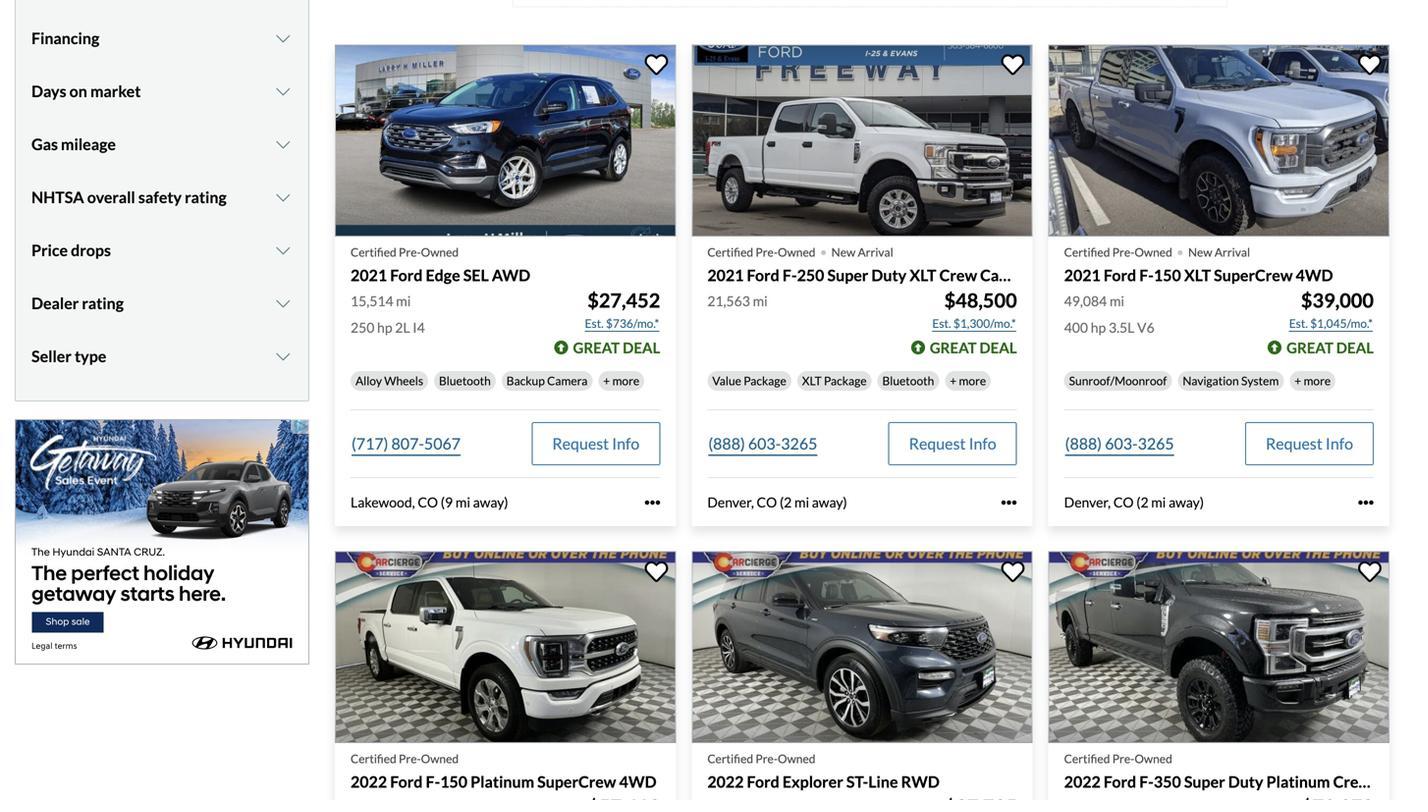 Task type: locate. For each thing, give the bounding box(es) containing it.
arrival inside certified pre-owned · new arrival 2021 ford f-150 xlt supercrew 4wd
[[1215, 245, 1250, 259]]

2 horizontal spatial deal
[[1337, 339, 1374, 357]]

1 horizontal spatial new
[[1188, 245, 1213, 259]]

1 horizontal spatial request info
[[909, 434, 997, 453]]

pre- inside certified pre-owned 2022 ford explorer st-line rwd
[[756, 752, 778, 766]]

2021 inside certified pre-owned · new arrival 2021 ford f-150 xlt supercrew 4wd
[[1064, 266, 1101, 285]]

arrival for $39,000
[[1215, 245, 1250, 259]]

system
[[1241, 374, 1279, 388]]

0 horizontal spatial duty
[[872, 266, 907, 285]]

mi inside 15,514 mi 250 hp 2l i4
[[396, 293, 411, 309]]

great down est. $1,300/mo.* button
[[930, 339, 977, 357]]

2 2022 from the left
[[708, 772, 744, 792]]

· inside certified pre-owned · new arrival 2021 ford f-250 super duty xlt crew cab lb 4wd
[[820, 233, 828, 268]]

0 vertical spatial 150
[[1154, 266, 1181, 285]]

xlt
[[910, 266, 937, 285], [1184, 266, 1211, 285], [802, 374, 822, 388]]

3 co from the left
[[1114, 494, 1134, 511]]

dealer
[[31, 294, 79, 313]]

1 horizontal spatial hp
[[1091, 319, 1106, 336]]

chevron down image inside days on market "dropdown button"
[[273, 84, 293, 99]]

2 ellipsis h image from the left
[[1358, 495, 1374, 511]]

2 horizontal spatial est.
[[1289, 316, 1308, 331]]

0 horizontal spatial 250
[[351, 319, 375, 336]]

(888) down sunroof/moonroof
[[1065, 434, 1102, 453]]

2021 for $48,500
[[708, 266, 744, 285]]

1 est. from the left
[[585, 316, 604, 331]]

owned inside 'certified pre-owned 2022 ford f-350 super duty platinum crew cab 4w'
[[1135, 752, 1173, 766]]

package right the value
[[744, 374, 786, 388]]

info
[[612, 434, 640, 453], [969, 434, 997, 453], [1326, 434, 1353, 453]]

alloy
[[356, 374, 382, 388]]

0 horizontal spatial co
[[418, 494, 438, 511]]

new for $39,000
[[1188, 245, 1213, 259]]

2 horizontal spatial +
[[1295, 374, 1302, 388]]

0 horizontal spatial hp
[[377, 319, 392, 336]]

1 horizontal spatial away)
[[812, 494, 847, 511]]

2022
[[351, 772, 387, 792], [708, 772, 744, 792], [1064, 772, 1101, 792]]

1 horizontal spatial 250
[[797, 266, 824, 285]]

edge
[[426, 266, 460, 285]]

deal down the $1,300/mo.*
[[980, 339, 1017, 357]]

cab
[[980, 266, 1008, 285], [1374, 772, 1402, 792]]

est. for $27,452
[[585, 316, 604, 331]]

0 horizontal spatial + more
[[603, 374, 640, 388]]

$27,452 est. $736/mo.*
[[585, 289, 660, 331]]

bluetooth right xlt package
[[883, 374, 934, 388]]

1 platinum from the left
[[471, 772, 534, 792]]

3 chevron down image from the top
[[273, 243, 293, 258]]

0 horizontal spatial ·
[[820, 233, 828, 268]]

3 + from the left
[[1295, 374, 1302, 388]]

ford inside certified pre-owned · new arrival 2021 ford f-150 xlt supercrew 4wd
[[1104, 266, 1136, 285]]

0 horizontal spatial great
[[573, 339, 620, 357]]

ford inside certified pre-owned 2021 ford edge sel awd
[[390, 266, 423, 285]]

pre-
[[399, 245, 421, 259], [756, 245, 778, 259], [1113, 245, 1135, 259], [399, 752, 421, 766], [756, 752, 778, 766], [1113, 752, 1135, 766]]

arrival
[[858, 245, 894, 259], [1215, 245, 1250, 259]]

2021 up 15,514
[[351, 266, 387, 285]]

pre- inside certified pre-owned 2022 ford f-150 platinum supercrew 4wd
[[399, 752, 421, 766]]

0 horizontal spatial xlt
[[802, 374, 822, 388]]

1 denver, co (2 mi away) from the left
[[708, 494, 847, 511]]

est. left $1,045/mo.*
[[1289, 316, 1308, 331]]

0 horizontal spatial platinum
[[471, 772, 534, 792]]

great down the est. $1,045/mo.* "button"
[[1287, 339, 1334, 357]]

great deal down the est. $1,045/mo.* "button"
[[1287, 339, 1374, 357]]

1 horizontal spatial crew
[[1333, 772, 1371, 792]]

2 + from the left
[[950, 374, 957, 388]]

4 chevron down image from the top
[[273, 296, 293, 311]]

ford inside certified pre-owned 2022 ford explorer st-line rwd
[[747, 772, 780, 792]]

$39,000
[[1301, 289, 1374, 312]]

2 great from the left
[[930, 339, 977, 357]]

request info button down system
[[1245, 422, 1374, 466]]

package right value package
[[824, 374, 867, 388]]

ford inside 'certified pre-owned 2022 ford f-350 super duty platinum crew cab 4w'
[[1104, 772, 1136, 792]]

pre- inside certified pre-owned · new arrival 2021 ford f-150 xlt supercrew 4wd
[[1113, 245, 1135, 259]]

1 vertical spatial supercrew
[[537, 772, 616, 792]]

2 horizontal spatial request info
[[1266, 434, 1353, 453]]

co for $27,452
[[418, 494, 438, 511]]

0 horizontal spatial 4wd
[[619, 772, 657, 792]]

est. left the $1,300/mo.*
[[932, 316, 951, 331]]

· for $39,000
[[1176, 233, 1184, 268]]

(888) 603-3265 down value package
[[708, 434, 818, 453]]

ellipsis h image
[[645, 495, 660, 511], [1358, 495, 1374, 511]]

0 horizontal spatial info
[[612, 434, 640, 453]]

rating right 'safety'
[[185, 188, 227, 207]]

2 horizontal spatial great deal
[[1287, 339, 1374, 357]]

2 great deal from the left
[[930, 339, 1017, 357]]

rating right dealer
[[82, 294, 124, 313]]

2 (888) from the left
[[1065, 434, 1102, 453]]

2 3265 from the left
[[1138, 434, 1174, 453]]

4wd inside certified pre-owned 2022 ford f-150 platinum supercrew 4wd
[[619, 772, 657, 792]]

2 request info from the left
[[909, 434, 997, 453]]

lakewood,
[[351, 494, 415, 511]]

1 horizontal spatial est.
[[932, 316, 951, 331]]

0 horizontal spatial 2021
[[351, 266, 387, 285]]

603-
[[748, 434, 781, 453], [1105, 434, 1138, 453]]

1 horizontal spatial 2021
[[708, 266, 744, 285]]

0 horizontal spatial 3265
[[781, 434, 818, 453]]

1 (888) 603-3265 from the left
[[708, 434, 818, 453]]

1 request from the left
[[552, 434, 609, 453]]

2 more from the left
[[959, 374, 986, 388]]

1 horizontal spatial arrival
[[1215, 245, 1250, 259]]

1 away) from the left
[[473, 494, 508, 511]]

1 vertical spatial cab
[[1374, 772, 1402, 792]]

0 vertical spatial advertisement region
[[513, 0, 1228, 7]]

0 vertical spatial super
[[827, 266, 869, 285]]

1 hp from the left
[[377, 319, 392, 336]]

1 (2 from the left
[[780, 494, 792, 511]]

+ more
[[603, 374, 640, 388], [950, 374, 986, 388], [1295, 374, 1331, 388]]

2 horizontal spatial 4wd
[[1296, 266, 1333, 285]]

21,563
[[708, 293, 750, 309]]

(888) 603-3265
[[708, 434, 818, 453], [1065, 434, 1174, 453]]

0 horizontal spatial 603-
[[748, 434, 781, 453]]

0 horizontal spatial away)
[[473, 494, 508, 511]]

1 horizontal spatial + more
[[950, 374, 986, 388]]

2 603- from the left
[[1105, 434, 1138, 453]]

2021 up 49,084
[[1064, 266, 1101, 285]]

3265 down sunroof/moonroof
[[1138, 434, 1174, 453]]

pre- for 4wd
[[399, 752, 421, 766]]

0 vertical spatial supercrew
[[1214, 266, 1293, 285]]

chevron down image for seller type
[[273, 349, 293, 364]]

1 horizontal spatial super
[[1184, 772, 1225, 792]]

oxford white 2021 ford f-250 super duty xlt crew cab lb 4wd pickup truck four-wheel drive automatic image
[[692, 45, 1033, 237]]

ford for 350
[[1104, 772, 1136, 792]]

3 away) from the left
[[1169, 494, 1204, 511]]

1 3265 from the left
[[781, 434, 818, 453]]

1 (888) from the left
[[708, 434, 745, 453]]

(888) 603-3265 down sunroof/moonroof
[[1065, 434, 1174, 453]]

2 co from the left
[[757, 494, 777, 511]]

0 horizontal spatial (888) 603-3265
[[708, 434, 818, 453]]

2022 inside certified pre-owned 2022 ford explorer st-line rwd
[[708, 772, 744, 792]]

3 est. from the left
[[1289, 316, 1308, 331]]

1 horizontal spatial supercrew
[[1214, 266, 1293, 285]]

+ right system
[[1295, 374, 1302, 388]]

3 request info button from the left
[[1245, 422, 1374, 466]]

1 horizontal spatial 4wd
[[1033, 266, 1070, 285]]

great deal down est. $736/mo.* button at the left top of page
[[573, 339, 660, 357]]

2 denver, from the left
[[1064, 494, 1111, 511]]

more right system
[[1304, 374, 1331, 388]]

1 603- from the left
[[748, 434, 781, 453]]

chevron down image for dealer rating
[[273, 296, 293, 311]]

hp inside 49,084 mi 400 hp 3.5l v6
[[1091, 319, 1106, 336]]

1 denver, from the left
[[708, 494, 754, 511]]

1 horizontal spatial deal
[[980, 339, 1017, 357]]

3 request from the left
[[1266, 434, 1323, 453]]

chevron down image
[[273, 31, 293, 46], [273, 84, 293, 99], [273, 243, 293, 258], [273, 296, 293, 311], [273, 349, 293, 364]]

0 horizontal spatial (888)
[[708, 434, 745, 453]]

1 arrival from the left
[[858, 245, 894, 259]]

0 horizontal spatial more
[[612, 374, 640, 388]]

(888) for $39,000
[[1065, 434, 1102, 453]]

ford for sel
[[390, 266, 423, 285]]

807-
[[391, 434, 424, 453]]

3 great from the left
[[1287, 339, 1334, 357]]

2022 for 2022 ford f-350 super duty platinum crew cab 4w
[[1064, 772, 1101, 792]]

certified pre-owned 2022 ford f-150 platinum supercrew 4wd
[[351, 752, 657, 792]]

250
[[797, 266, 824, 285], [351, 319, 375, 336]]

1 horizontal spatial request
[[909, 434, 966, 453]]

pre- inside 'certified pre-owned 2022 ford f-350 super duty platinum crew cab 4w'
[[1113, 752, 1135, 766]]

2 + more from the left
[[950, 374, 986, 388]]

· inside certified pre-owned · new arrival 2021 ford f-150 xlt supercrew 4wd
[[1176, 233, 1184, 268]]

1 horizontal spatial request info button
[[889, 422, 1017, 466]]

hp right 400
[[1091, 319, 1106, 336]]

pre- inside certified pre-owned 2021 ford edge sel awd
[[399, 245, 421, 259]]

chevron down image inside seller type dropdown button
[[273, 349, 293, 364]]

bluetooth left backup
[[439, 374, 491, 388]]

3265 for $48,500
[[781, 434, 818, 453]]

great down est. $736/mo.* button at the left top of page
[[573, 339, 620, 357]]

(888) 603-3265 button down value package
[[708, 422, 819, 466]]

pre- inside certified pre-owned · new arrival 2021 ford f-250 super duty xlt crew cab lb 4wd
[[756, 245, 778, 259]]

1 chevron down image from the top
[[273, 31, 293, 46]]

chevron down image inside dealer rating dropdown button
[[273, 296, 293, 311]]

0 horizontal spatial denver,
[[708, 494, 754, 511]]

+ right camera
[[603, 374, 610, 388]]

2 horizontal spatial great
[[1287, 339, 1334, 357]]

+ more right system
[[1295, 374, 1331, 388]]

2 · from the left
[[1176, 233, 1184, 268]]

2 (2 from the left
[[1137, 494, 1149, 511]]

owned inside certified pre-owned 2022 ford f-150 platinum supercrew 4wd
[[421, 752, 459, 766]]

0 horizontal spatial supercrew
[[537, 772, 616, 792]]

hp left 2l
[[377, 319, 392, 336]]

chevron down image inside 'financing' dropdown button
[[273, 31, 293, 46]]

certified for platinum
[[1064, 752, 1110, 766]]

0 horizontal spatial new
[[832, 245, 856, 259]]

deal for $48,500
[[980, 339, 1017, 357]]

+ for ·
[[950, 374, 957, 388]]

crew left 4w
[[1333, 772, 1371, 792]]

1 vertical spatial advertisement region
[[15, 419, 309, 665]]

pre- for 250
[[756, 245, 778, 259]]

5067
[[424, 434, 461, 453]]

1 (888) 603-3265 button from the left
[[708, 422, 819, 466]]

chevron down image for gas mileage
[[273, 137, 293, 152]]

1 vertical spatial super
[[1184, 772, 1225, 792]]

2 request info button from the left
[[889, 422, 1017, 466]]

info for $39,000
[[1326, 434, 1353, 453]]

(888) down the value
[[708, 434, 745, 453]]

owned inside certified pre-owned · new arrival 2021 ford f-150 xlt supercrew 4wd
[[1135, 245, 1173, 259]]

est. inside $48,500 est. $1,300/mo.*
[[932, 316, 951, 331]]

1 2022 from the left
[[351, 772, 387, 792]]

1 horizontal spatial xlt
[[910, 266, 937, 285]]

2 chevron down image from the top
[[273, 84, 293, 99]]

2 (888) 603-3265 button from the left
[[1064, 422, 1175, 466]]

603- down value package
[[748, 434, 781, 453]]

ford
[[390, 266, 423, 285], [747, 266, 780, 285], [1104, 266, 1136, 285], [390, 772, 423, 792], [747, 772, 780, 792], [1104, 772, 1136, 792]]

platinum
[[471, 772, 534, 792], [1267, 772, 1330, 792]]

1 horizontal spatial 150
[[1154, 266, 1181, 285]]

2 est. from the left
[[932, 316, 951, 331]]

1 horizontal spatial info
[[969, 434, 997, 453]]

duty inside certified pre-owned · new arrival 2021 ford f-250 super duty xlt crew cab lb 4wd
[[872, 266, 907, 285]]

1 horizontal spatial (888) 603-3265 button
[[1064, 422, 1175, 466]]

3 2022 from the left
[[1064, 772, 1101, 792]]

chevron down image for price drops
[[273, 243, 293, 258]]

great
[[573, 339, 620, 357], [930, 339, 977, 357], [1287, 339, 1334, 357]]

crew inside 'certified pre-owned 2022 ford f-350 super duty platinum crew cab 4w'
[[1333, 772, 1371, 792]]

f-
[[783, 266, 797, 285], [1140, 266, 1154, 285], [426, 772, 440, 792], [1140, 772, 1154, 792]]

certified inside certified pre-owned 2022 ford f-150 platinum supercrew 4wd
[[351, 752, 397, 766]]

1 deal from the left
[[623, 339, 660, 357]]

owned for 4wd
[[421, 752, 459, 766]]

603- down sunroof/moonroof
[[1105, 434, 1138, 453]]

f- inside 'certified pre-owned 2022 ford f-350 super duty platinum crew cab 4w'
[[1140, 772, 1154, 792]]

request info button up ellipsis h icon
[[889, 422, 1017, 466]]

0 horizontal spatial 2022
[[351, 772, 387, 792]]

chevron down image
[[273, 137, 293, 152], [273, 190, 293, 205]]

0 horizontal spatial bluetooth
[[439, 374, 491, 388]]

co
[[418, 494, 438, 511], [757, 494, 777, 511], [1114, 494, 1134, 511]]

arrival for $48,500
[[858, 245, 894, 259]]

1 horizontal spatial bluetooth
[[883, 374, 934, 388]]

1 · from the left
[[820, 233, 828, 268]]

3 2021 from the left
[[1064, 266, 1101, 285]]

days
[[31, 82, 66, 101]]

owned inside certified pre-owned 2021 ford edge sel awd
[[421, 245, 459, 259]]

0 horizontal spatial request info
[[552, 434, 640, 453]]

advertisement region
[[513, 0, 1228, 7], [15, 419, 309, 665]]

request for $48,500
[[909, 434, 966, 453]]

request info button down camera
[[532, 422, 660, 466]]

request info
[[552, 434, 640, 453], [909, 434, 997, 453], [1266, 434, 1353, 453]]

+ down est. $1,300/mo.* button
[[950, 374, 957, 388]]

1 + from the left
[[603, 374, 610, 388]]

1 vertical spatial 150
[[440, 772, 468, 792]]

cab left 4w
[[1374, 772, 1402, 792]]

cab inside certified pre-owned · new arrival 2021 ford f-250 super duty xlt crew cab lb 4wd
[[980, 266, 1008, 285]]

3 request info from the left
[[1266, 434, 1353, 453]]

1 vertical spatial chevron down image
[[273, 190, 293, 205]]

1 horizontal spatial (2
[[1137, 494, 1149, 511]]

2 horizontal spatial xlt
[[1184, 266, 1211, 285]]

2 away) from the left
[[812, 494, 847, 511]]

1 + more from the left
[[603, 374, 640, 388]]

2 hp from the left
[[1091, 319, 1106, 336]]

3.5l
[[1109, 319, 1135, 336]]

est. down $27,452
[[585, 316, 604, 331]]

4w
[[1405, 772, 1414, 792]]

2 new from the left
[[1188, 245, 1213, 259]]

new inside certified pre-owned · new arrival 2021 ford f-150 xlt supercrew 4wd
[[1188, 245, 1213, 259]]

2 horizontal spatial request
[[1266, 434, 1323, 453]]

2 platinum from the left
[[1267, 772, 1330, 792]]

+ more right camera
[[603, 374, 640, 388]]

2021 up 21,563
[[708, 266, 744, 285]]

great deal down est. $1,300/mo.* button
[[930, 339, 1017, 357]]

deal
[[623, 339, 660, 357], [980, 339, 1017, 357], [1337, 339, 1374, 357]]

request info for $39,000
[[1266, 434, 1353, 453]]

(717) 807-5067
[[352, 434, 461, 453]]

certified inside 'certified pre-owned 2022 ford f-350 super duty platinum crew cab 4w'
[[1064, 752, 1110, 766]]

4wd
[[1033, 266, 1070, 285], [1296, 266, 1333, 285], [619, 772, 657, 792]]

0 vertical spatial duty
[[872, 266, 907, 285]]

sel
[[463, 266, 489, 285]]

ford inside certified pre-owned 2022 ford f-150 platinum supercrew 4wd
[[390, 772, 423, 792]]

xlt inside certified pre-owned · new arrival 2021 ford f-250 super duty xlt crew cab lb 4wd
[[910, 266, 937, 285]]

est. $1,045/mo.* button
[[1288, 314, 1374, 333]]

owned inside certified pre-owned · new arrival 2021 ford f-250 super duty xlt crew cab lb 4wd
[[778, 245, 816, 259]]

2 request from the left
[[909, 434, 966, 453]]

xlt inside certified pre-owned · new arrival 2021 ford f-150 xlt supercrew 4wd
[[1184, 266, 1211, 285]]

1 great from the left
[[573, 339, 620, 357]]

certified inside certified pre-owned · new arrival 2021 ford f-250 super duty xlt crew cab lb 4wd
[[708, 245, 753, 259]]

hp for ·
[[1091, 319, 1106, 336]]

3 great deal from the left
[[1287, 339, 1374, 357]]

1 2021 from the left
[[351, 266, 387, 285]]

2 package from the left
[[824, 374, 867, 388]]

f- inside certified pre-owned 2022 ford f-150 platinum supercrew 4wd
[[426, 772, 440, 792]]

2 arrival from the left
[[1215, 245, 1250, 259]]

603- for $39,000
[[1105, 434, 1138, 453]]

0 horizontal spatial +
[[603, 374, 610, 388]]

1 horizontal spatial +
[[950, 374, 957, 388]]

1 horizontal spatial ellipsis h image
[[1358, 495, 1374, 511]]

owned
[[421, 245, 459, 259], [778, 245, 816, 259], [1135, 245, 1173, 259], [421, 752, 459, 766], [778, 752, 816, 766], [1135, 752, 1173, 766]]

0 horizontal spatial ellipsis h image
[[645, 495, 660, 511]]

package
[[744, 374, 786, 388], [824, 374, 867, 388]]

49,084 mi 400 hp 3.5l v6
[[1064, 293, 1155, 336]]

$39,000 est. $1,045/mo.*
[[1289, 289, 1374, 331]]

ford for 150
[[390, 772, 423, 792]]

black 2021 ford edge sel awd suv / crossover all-wheel drive automatic image
[[335, 45, 676, 237]]

more
[[612, 374, 640, 388], [959, 374, 986, 388], [1304, 374, 1331, 388]]

1 more from the left
[[612, 374, 640, 388]]

chevron down image inside price drops dropdown button
[[273, 243, 293, 258]]

2021 inside certified pre-owned · new arrival 2021 ford f-250 super duty xlt crew cab lb 4wd
[[708, 266, 744, 285]]

1 info from the left
[[612, 434, 640, 453]]

great deal for $48,500
[[930, 339, 1017, 357]]

1 request info from the left
[[552, 434, 640, 453]]

150 inside certified pre-owned 2022 ford f-150 platinum supercrew 4wd
[[440, 772, 468, 792]]

1 horizontal spatial denver, co (2 mi away)
[[1064, 494, 1204, 511]]

3265 down xlt package
[[781, 434, 818, 453]]

seller
[[31, 347, 72, 366]]

1 request info button from the left
[[532, 422, 660, 466]]

1 vertical spatial crew
[[1333, 772, 1371, 792]]

great deal for $27,452
[[573, 339, 660, 357]]

info for $27,452
[[612, 434, 640, 453]]

more down est. $1,300/mo.* button
[[959, 374, 986, 388]]

1 horizontal spatial (888)
[[1065, 434, 1102, 453]]

1 vertical spatial rating
[[82, 294, 124, 313]]

+ more for ·
[[950, 374, 986, 388]]

owned for platinum
[[1135, 752, 1173, 766]]

1 horizontal spatial cab
[[1374, 772, 1402, 792]]

drops
[[71, 241, 111, 260]]

0 horizontal spatial (888) 603-3265 button
[[708, 422, 819, 466]]

certified inside certified pre-owned · new arrival 2021 ford f-150 xlt supercrew 4wd
[[1064, 245, 1110, 259]]

0 vertical spatial crew
[[940, 266, 977, 285]]

+ more for 2021
[[603, 374, 640, 388]]

2 deal from the left
[[980, 339, 1017, 357]]

1 horizontal spatial rating
[[185, 188, 227, 207]]

chevron down image inside nhtsa overall safety rating dropdown button
[[273, 190, 293, 205]]

seller type button
[[31, 332, 293, 381]]

1 chevron down image from the top
[[273, 137, 293, 152]]

crew inside certified pre-owned · new arrival 2021 ford f-250 super duty xlt crew cab lb 4wd
[[940, 266, 977, 285]]

· for $48,500
[[820, 233, 828, 268]]

0 horizontal spatial deal
[[623, 339, 660, 357]]

1 co from the left
[[418, 494, 438, 511]]

new
[[832, 245, 856, 259], [1188, 245, 1213, 259]]

5 chevron down image from the top
[[273, 349, 293, 364]]

hp for 2021
[[377, 319, 392, 336]]

49,084
[[1064, 293, 1107, 309]]

1 horizontal spatial duty
[[1228, 772, 1264, 792]]

1 horizontal spatial package
[[824, 374, 867, 388]]

3 deal from the left
[[1337, 339, 1374, 357]]

new inside certified pre-owned · new arrival 2021 ford f-250 super duty xlt crew cab lb 4wd
[[832, 245, 856, 259]]

2 horizontal spatial 2022
[[1064, 772, 1101, 792]]

est. inside the $27,452 est. $736/mo.*
[[585, 316, 604, 331]]

great deal for $39,000
[[1287, 339, 1374, 357]]

package for value package
[[744, 374, 786, 388]]

1 horizontal spatial co
[[757, 494, 777, 511]]

350
[[1154, 772, 1181, 792]]

2 2021 from the left
[[708, 266, 744, 285]]

2 info from the left
[[969, 434, 997, 453]]

(888)
[[708, 434, 745, 453], [1065, 434, 1102, 453]]

more down est. $736/mo.* button at the left top of page
[[612, 374, 640, 388]]

0 horizontal spatial rating
[[82, 294, 124, 313]]

0 horizontal spatial great deal
[[573, 339, 660, 357]]

0 horizontal spatial 150
[[440, 772, 468, 792]]

cab left lb
[[980, 266, 1008, 285]]

1 horizontal spatial platinum
[[1267, 772, 1330, 792]]

1 package from the left
[[744, 374, 786, 388]]

1 great deal from the left
[[573, 339, 660, 357]]

hp inside 15,514 mi 250 hp 2l i4
[[377, 319, 392, 336]]

price drops
[[31, 241, 111, 260]]

0 horizontal spatial denver, co (2 mi away)
[[708, 494, 847, 511]]

2 denver, co (2 mi away) from the left
[[1064, 494, 1204, 511]]

request
[[552, 434, 609, 453], [909, 434, 966, 453], [1266, 434, 1323, 453]]

est. for $39,000
[[1289, 316, 1308, 331]]

0 horizontal spatial advertisement region
[[15, 419, 309, 665]]

arrival inside certified pre-owned · new arrival 2021 ford f-250 super duty xlt crew cab lb 4wd
[[858, 245, 894, 259]]

bluetooth
[[439, 374, 491, 388], [883, 374, 934, 388]]

0 vertical spatial chevron down image
[[273, 137, 293, 152]]

hp
[[377, 319, 392, 336], [1091, 319, 1106, 336]]

(2
[[780, 494, 792, 511], [1137, 494, 1149, 511]]

2022 inside certified pre-owned 2022 ford f-150 platinum supercrew 4wd
[[351, 772, 387, 792]]

ellipsis h image for ·
[[1358, 495, 1374, 511]]

(888) 603-3265 button down sunroof/moonroof
[[1064, 422, 1175, 466]]

supercrew inside certified pre-owned 2022 ford f-150 platinum supercrew 4wd
[[537, 772, 616, 792]]

1 vertical spatial 250
[[351, 319, 375, 336]]

super inside 'certified pre-owned 2022 ford f-350 super duty platinum crew cab 4w'
[[1184, 772, 1225, 792]]

3265
[[781, 434, 818, 453], [1138, 434, 1174, 453]]

rating inside nhtsa overall safety rating dropdown button
[[185, 188, 227, 207]]

3265 for $39,000
[[1138, 434, 1174, 453]]

0 horizontal spatial (2
[[780, 494, 792, 511]]

deal down $736/mo.*
[[623, 339, 660, 357]]

+ more down est. $1,300/mo.* button
[[950, 374, 986, 388]]

certified inside certified pre-owned 2021 ford edge sel awd
[[351, 245, 397, 259]]

1 horizontal spatial 603-
[[1105, 434, 1138, 453]]

est. inside the $39,000 est. $1,045/mo.*
[[1289, 316, 1308, 331]]

0 horizontal spatial cab
[[980, 266, 1008, 285]]

2 horizontal spatial info
[[1326, 434, 1353, 453]]

away) for $27,452
[[473, 494, 508, 511]]

2022 inside 'certified pre-owned 2022 ford f-350 super duty platinum crew cab 4w'
[[1064, 772, 1101, 792]]

2 horizontal spatial 2021
[[1064, 266, 1101, 285]]

3 + more from the left
[[1295, 374, 1331, 388]]

3 info from the left
[[1326, 434, 1353, 453]]

1 new from the left
[[832, 245, 856, 259]]

2 (888) 603-3265 from the left
[[1065, 434, 1174, 453]]

2 chevron down image from the top
[[273, 190, 293, 205]]

2 horizontal spatial away)
[[1169, 494, 1204, 511]]

chevron down image inside gas mileage dropdown button
[[273, 137, 293, 152]]

crew up $48,500
[[940, 266, 977, 285]]

supercrew inside certified pre-owned · new arrival 2021 ford f-150 xlt supercrew 4wd
[[1214, 266, 1293, 285]]

1 horizontal spatial great
[[930, 339, 977, 357]]

1 ellipsis h image from the left
[[645, 495, 660, 511]]

deal down $1,045/mo.*
[[1337, 339, 1374, 357]]

1 horizontal spatial ·
[[1176, 233, 1184, 268]]

0 horizontal spatial arrival
[[858, 245, 894, 259]]

great deal
[[573, 339, 660, 357], [930, 339, 1017, 357], [1287, 339, 1374, 357]]



Task type: vqa. For each thing, say whether or not it's contained in the screenshot.
right INFO
yes



Task type: describe. For each thing, give the bounding box(es) containing it.
pre- for platinum
[[1113, 752, 1135, 766]]

ellipsis h image for 2021
[[645, 495, 660, 511]]

gas mileage
[[31, 135, 116, 154]]

certified for 4wd
[[351, 752, 397, 766]]

info for $48,500
[[969, 434, 997, 453]]

4wd inside certified pre-owned · new arrival 2021 ford f-150 xlt supercrew 4wd
[[1296, 266, 1333, 285]]

safety
[[138, 188, 182, 207]]

days on market button
[[31, 67, 293, 116]]

est. $1,300/mo.* button
[[931, 314, 1017, 333]]

certified pre-owned 2022 ford f-350 super duty platinum crew cab 4w
[[1064, 752, 1414, 792]]

request for $27,452
[[552, 434, 609, 453]]

+ for 2021
[[603, 374, 610, 388]]

away) for $39,000
[[1169, 494, 1204, 511]]

(888) 603-3265 for $39,000
[[1065, 434, 1174, 453]]

great for $27,452
[[573, 339, 620, 357]]

financing button
[[31, 14, 293, 63]]

250 inside certified pre-owned · new arrival 2021 ford f-250 super duty xlt crew cab lb 4wd
[[797, 266, 824, 285]]

est. for $48,500
[[932, 316, 951, 331]]

chevron down image for financing
[[273, 31, 293, 46]]

dealer rating button
[[31, 279, 293, 328]]

request info button for $27,452
[[532, 422, 660, 466]]

(9
[[441, 494, 453, 511]]

sunroof/moonroof
[[1069, 374, 1167, 388]]

(888) for $48,500
[[708, 434, 745, 453]]

nhtsa
[[31, 188, 84, 207]]

$1,300/mo.*
[[954, 316, 1016, 331]]

v6
[[1137, 319, 1155, 336]]

f- inside certified pre-owned · new arrival 2021 ford f-250 super duty xlt crew cab lb 4wd
[[783, 266, 797, 285]]

package for xlt package
[[824, 374, 867, 388]]

(888) 603-3265 for $48,500
[[708, 434, 818, 453]]

1 bluetooth from the left
[[439, 374, 491, 388]]

400
[[1064, 319, 1088, 336]]

603- for $48,500
[[748, 434, 781, 453]]

certified inside certified pre-owned 2022 ford explorer st-line rwd
[[708, 752, 753, 766]]

black 2022 ford f-350 super duty platinum crew cab 4wd pickup truck four-wheel drive automatic image
[[1049, 552, 1390, 744]]

platinum inside 'certified pre-owned 2022 ford f-350 super duty platinum crew cab 4w'
[[1267, 772, 1330, 792]]

backup camera
[[507, 374, 588, 388]]

certified pre-owned 2021 ford edge sel awd
[[351, 245, 530, 285]]

2021 for $39,000
[[1064, 266, 1101, 285]]

deal for $39,000
[[1337, 339, 1374, 357]]

(888) 603-3265 button for $39,000
[[1064, 422, 1175, 466]]

(2 for $48,500
[[780, 494, 792, 511]]

est. $736/mo.* button
[[584, 314, 660, 333]]

away) for $48,500
[[812, 494, 847, 511]]

st-
[[846, 772, 869, 792]]

15,514
[[351, 293, 393, 309]]

new for $48,500
[[832, 245, 856, 259]]

mi inside 49,084 mi 400 hp 3.5l v6
[[1110, 293, 1125, 309]]

seller type
[[31, 347, 106, 366]]

owned for 250
[[778, 245, 816, 259]]

2022 for 2022 ford explorer st-line rwd
[[708, 772, 744, 792]]

(717) 807-5067 button
[[351, 422, 462, 466]]

gas
[[31, 135, 58, 154]]

cab inside 'certified pre-owned 2022 ford f-350 super duty platinum crew cab 4w'
[[1374, 772, 1402, 792]]

platinum inside certified pre-owned 2022 ford f-150 platinum supercrew 4wd
[[471, 772, 534, 792]]

on
[[69, 82, 87, 101]]

navigation
[[1183, 374, 1239, 388]]

f- inside certified pre-owned · new arrival 2021 ford f-150 xlt supercrew 4wd
[[1140, 266, 1154, 285]]

(888) 603-3265 button for $48,500
[[708, 422, 819, 466]]

request info for $27,452
[[552, 434, 640, 453]]

certified for 250
[[708, 245, 753, 259]]

line
[[868, 772, 898, 792]]

white 2022 ford f-150 platinum supercrew 4wd pickup truck four-wheel drive automatic image
[[335, 552, 676, 744]]

camera
[[547, 374, 588, 388]]

co for $39,000
[[1114, 494, 1134, 511]]

price
[[31, 241, 68, 260]]

ellipsis h image
[[1002, 495, 1017, 511]]

overall
[[87, 188, 135, 207]]

duty inside 'certified pre-owned 2022 ford f-350 super duty platinum crew cab 4w'
[[1228, 772, 1264, 792]]

$1,045/mo.*
[[1310, 316, 1373, 331]]

nhtsa overall safety rating
[[31, 188, 227, 207]]

more for 2021
[[612, 374, 640, 388]]

2022 for 2022 ford f-150 platinum supercrew 4wd
[[351, 772, 387, 792]]

type
[[75, 347, 106, 366]]

blue 2022 ford explorer st-line rwd suv / crossover rear-wheel drive automatic image
[[692, 552, 1033, 744]]

awd
[[492, 266, 530, 285]]

4wd inside certified pre-owned · new arrival 2021 ford f-250 super duty xlt crew cab lb 4wd
[[1033, 266, 1070, 285]]

$27,452
[[588, 289, 660, 312]]

value package
[[712, 374, 786, 388]]

rating inside dealer rating dropdown button
[[82, 294, 124, 313]]

mileage
[[61, 135, 116, 154]]

request info button for $48,500
[[889, 422, 1017, 466]]

financing
[[31, 29, 99, 48]]

price drops button
[[31, 226, 293, 275]]

21,563 mi
[[708, 293, 768, 309]]

dealer rating
[[31, 294, 124, 313]]

pre- for 150
[[1113, 245, 1135, 259]]

explorer
[[783, 772, 843, 792]]

i4
[[413, 319, 425, 336]]

denver, for $39,000
[[1064, 494, 1111, 511]]

certified pre-owned · new arrival 2021 ford f-150 xlt supercrew 4wd
[[1064, 233, 1333, 285]]

space white metallic 2021 ford f-150 xlt supercrew 4wd pickup truck four-wheel drive automatic image
[[1049, 45, 1390, 237]]

nhtsa overall safety rating button
[[31, 173, 293, 222]]

chevron down image for nhtsa overall safety rating
[[273, 190, 293, 205]]

lakewood, co (9 mi away)
[[351, 494, 508, 511]]

alloy wheels
[[356, 374, 423, 388]]

navigation system
[[1183, 374, 1279, 388]]

3 more from the left
[[1304, 374, 1331, 388]]

2021 inside certified pre-owned 2021 ford edge sel awd
[[351, 266, 387, 285]]

super inside certified pre-owned · new arrival 2021 ford f-250 super duty xlt crew cab lb 4wd
[[827, 266, 869, 285]]

request info for $48,500
[[909, 434, 997, 453]]

denver, co (2 mi away) for $48,500
[[708, 494, 847, 511]]

owned inside certified pre-owned 2022 ford explorer st-line rwd
[[778, 752, 816, 766]]

150 inside certified pre-owned · new arrival 2021 ford f-150 xlt supercrew 4wd
[[1154, 266, 1181, 285]]

certified pre-owned · new arrival 2021 ford f-250 super duty xlt crew cab lb 4wd
[[708, 233, 1070, 285]]

owned for 150
[[1135, 245, 1173, 259]]

xlt package
[[802, 374, 867, 388]]

ford for st-
[[747, 772, 780, 792]]

rwd
[[901, 772, 940, 792]]

denver, co (2 mi away) for $39,000
[[1064, 494, 1204, 511]]

15,514 mi 250 hp 2l i4
[[351, 293, 425, 336]]

great for $39,000
[[1287, 339, 1334, 357]]

lb
[[1011, 266, 1030, 285]]

denver, for $48,500
[[708, 494, 754, 511]]

gas mileage button
[[31, 120, 293, 169]]

certified pre-owned 2022 ford explorer st-line rwd
[[708, 752, 940, 792]]

request for $39,000
[[1266, 434, 1323, 453]]

great for $48,500
[[930, 339, 977, 357]]

certified for 150
[[1064, 245, 1110, 259]]

$736/mo.*
[[606, 316, 659, 331]]

market
[[90, 82, 141, 101]]

days on market
[[31, 82, 141, 101]]

ford inside certified pre-owned · new arrival 2021 ford f-250 super duty xlt crew cab lb 4wd
[[747, 266, 780, 285]]

wheels
[[384, 374, 423, 388]]

backup
[[507, 374, 545, 388]]

value
[[712, 374, 741, 388]]

2l
[[395, 319, 410, 336]]

request info button for $39,000
[[1245, 422, 1374, 466]]

more for ·
[[959, 374, 986, 388]]

chevron down image for days on market
[[273, 84, 293, 99]]

2 bluetooth from the left
[[883, 374, 934, 388]]

co for $48,500
[[757, 494, 777, 511]]

(2 for $39,000
[[1137, 494, 1149, 511]]

(717)
[[352, 434, 388, 453]]

250 inside 15,514 mi 250 hp 2l i4
[[351, 319, 375, 336]]

$48,500
[[944, 289, 1017, 312]]

deal for $27,452
[[623, 339, 660, 357]]

$48,500 est. $1,300/mo.*
[[932, 289, 1017, 331]]

1 horizontal spatial advertisement region
[[513, 0, 1228, 7]]



